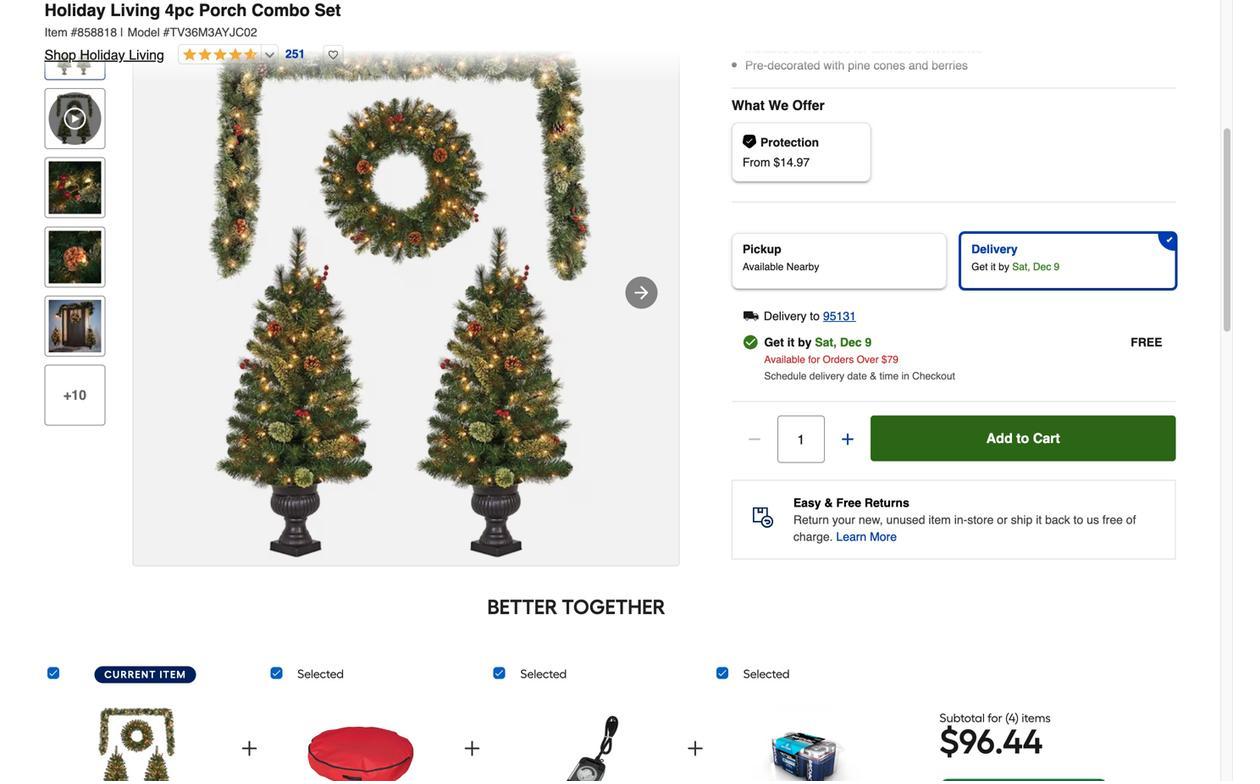 Task type: describe. For each thing, give the bounding box(es) containing it.
1 # from the left
[[71, 25, 77, 39]]

by inside 'get it by sat, dec 9 available for orders over $79 schedule delivery date & time in checkout'
[[798, 335, 812, 349]]

minus image
[[746, 431, 763, 448]]

arrow right image
[[632, 283, 652, 303]]

learn more link
[[837, 528, 897, 545]]

shop holiday living
[[44, 47, 164, 63]]

item
[[44, 25, 68, 39]]

2 # from the left
[[163, 25, 170, 39]]

holiday living  #tv36m3ayjc02 - thumbnail2 image
[[49, 162, 101, 214]]

free
[[1103, 513, 1124, 527]]

(
[[1006, 711, 1009, 725]]

rayovac rayovac d batteries - 8 ct, 10 year shelf life, easy open packaging, high performance alkaline battery image
[[752, 697, 862, 781]]

9 inside 'get it by sat, dec 9 available for orders over $79 schedule delivery date & time in checkout'
[[866, 335, 872, 349]]

offer
[[793, 97, 825, 113]]

& inside easy & free returns return your new, unused item in-store or ship it back to us free of charge.
[[825, 496, 833, 510]]

set
[[315, 0, 341, 20]]

selected for rayovac rayovac d batteries - 8 ct, 10 year shelf life, easy open packaging, high performance alkaline battery "image"
[[744, 667, 790, 681]]

9 inside delivery get it by sat, dec 9
[[1055, 261, 1060, 273]]

with
[[824, 59, 845, 72]]

more
[[870, 530, 897, 544]]

tv36m3ayjc02
[[170, 25, 257, 39]]

and
[[909, 59, 929, 72]]

858818
[[77, 25, 117, 39]]

nearby
[[787, 261, 820, 273]]

porch
[[199, 0, 247, 20]]

protection plan filled image
[[743, 135, 757, 148]]

dec inside 'get it by sat, dec 9 available for orders over $79 schedule delivery date & time in checkout'
[[841, 335, 862, 349]]

selected for utilitech 15-amps 125-volt 2-outlet plug-in countdown indoor or outdoor lighting timer image
[[521, 667, 567, 681]]

current item
[[104, 669, 186, 681]]

pre-
[[746, 59, 768, 72]]

95131
[[824, 309, 857, 323]]

we
[[769, 97, 789, 113]]

delivery get it by sat, dec 9
[[972, 242, 1060, 273]]

item
[[160, 669, 186, 681]]

pickup available nearby
[[743, 242, 820, 273]]

for inside subtotal for ( 4 ) items $ 96 .44
[[988, 711, 1003, 725]]

utilitech 15-amps 125-volt 2-outlet plug-in countdown indoor or outdoor lighting timer image
[[529, 697, 639, 781]]

holiday inside holiday living 4pc porch combo set item # 858818 | model # tv36m3ayjc02
[[44, 0, 106, 20]]

delivery to 95131
[[764, 309, 857, 323]]

delivery for to
[[764, 309, 807, 323]]

us
[[1087, 513, 1100, 527]]

truck filled image
[[744, 308, 759, 324]]

251
[[286, 47, 305, 61]]

4.6 stars image
[[179, 47, 258, 63]]

.44
[[995, 721, 1044, 762]]

it inside delivery get it by sat, dec 9
[[991, 261, 996, 273]]

add to cart
[[987, 431, 1061, 446]]

ship
[[1011, 513, 1033, 527]]

ultimate
[[872, 42, 913, 56]]

bulbs
[[823, 42, 851, 56]]

what
[[732, 97, 765, 113]]

95131 button
[[824, 306, 857, 326]]

your
[[833, 513, 856, 527]]

shop
[[44, 47, 76, 63]]

to for add
[[1017, 431, 1030, 446]]

easy
[[794, 496, 822, 510]]

)
[[1016, 711, 1019, 725]]

sat, inside 'get it by sat, dec 9 available for orders over $79 schedule delivery date & time in checkout'
[[815, 335, 837, 349]]

heart outline image
[[323, 45, 343, 65]]

back
[[1046, 513, 1071, 527]]

title image
[[49, 23, 101, 76]]

get it by sat, dec 9 available for orders over $79 schedule delivery date & time in checkout
[[765, 335, 956, 382]]

convenience
[[916, 42, 983, 56]]

learn
[[837, 530, 867, 544]]

returns
[[865, 496, 910, 510]]

decorated
[[768, 59, 821, 72]]

current
[[104, 669, 156, 681]]

together
[[562, 595, 666, 620]]

to inside easy & free returns return your new, unused item in-store or ship it back to us free of charge.
[[1074, 513, 1084, 527]]

$
[[940, 721, 960, 762]]

orders
[[823, 354, 854, 366]]

pine
[[848, 59, 871, 72]]

extra
[[793, 42, 819, 56]]

free
[[1131, 335, 1163, 349]]

checkout
[[913, 370, 956, 382]]

of
[[1127, 513, 1137, 527]]

$14.97
[[774, 155, 810, 169]]

unused
[[887, 513, 926, 527]]

holiday living 4pc porch combo set item # 858818 | model # tv36m3ayjc02
[[44, 0, 341, 39]]

plus image for holiday living 4pc porch combo set image on the bottom
[[239, 739, 260, 759]]



Task type: locate. For each thing, give the bounding box(es) containing it.
easy & free returns return your new, unused item in-store or ship it back to us free of charge.
[[794, 496, 1137, 544]]

& inside 'get it by sat, dec 9 available for orders over $79 schedule delivery date & time in checkout'
[[870, 370, 877, 382]]

2 vertical spatial to
[[1074, 513, 1084, 527]]

holiday living  #tv36m3ayjc02 - thumbnail3 image
[[49, 231, 101, 283]]

2 horizontal spatial to
[[1074, 513, 1084, 527]]

&
[[870, 370, 877, 382], [825, 496, 833, 510]]

selected up rayovac rayovac d batteries - 8 ct, 10 year shelf life, easy open packaging, high performance alkaline battery "image"
[[744, 667, 790, 681]]

it inside easy & free returns return your new, unused item in-store or ship it back to us free of charge.
[[1037, 513, 1042, 527]]

0 horizontal spatial sat,
[[815, 335, 837, 349]]

0 horizontal spatial dec
[[841, 335, 862, 349]]

9
[[1055, 261, 1060, 273], [866, 335, 872, 349]]

1 horizontal spatial selected
[[521, 667, 567, 681]]

0 vertical spatial delivery
[[972, 242, 1018, 256]]

over
[[857, 354, 879, 366]]

2 horizontal spatial it
[[1037, 513, 1042, 527]]

1 vertical spatial sat,
[[815, 335, 837, 349]]

get inside delivery get it by sat, dec 9
[[972, 261, 989, 273]]

0 vertical spatial to
[[810, 309, 820, 323]]

0 horizontal spatial by
[[798, 335, 812, 349]]

# right model
[[163, 25, 170, 39]]

1 vertical spatial living
[[129, 47, 164, 63]]

1 horizontal spatial for
[[854, 42, 868, 56]]

2 plus image from the left
[[462, 739, 483, 759]]

0 horizontal spatial get
[[765, 335, 784, 349]]

4pc
[[165, 0, 194, 20]]

plus image for holiday living 36-in x 36-in red polyester collapsible wreath storage container (accommodates wreath diameters up to 36-in) image
[[462, 739, 483, 759]]

2 horizontal spatial for
[[988, 711, 1003, 725]]

for
[[854, 42, 868, 56], [809, 354, 820, 366], [988, 711, 1003, 725]]

cones
[[874, 59, 906, 72]]

better together heading
[[44, 594, 1109, 621]]

0 vertical spatial &
[[870, 370, 877, 382]]

2 horizontal spatial selected
[[744, 667, 790, 681]]

0 vertical spatial available
[[743, 261, 784, 273]]

1 vertical spatial it
[[788, 335, 795, 349]]

better together
[[488, 595, 666, 620]]

to
[[810, 309, 820, 323], [1017, 431, 1030, 446], [1074, 513, 1084, 527]]

for inside 'get it by sat, dec 9 available for orders over $79 schedule delivery date & time in checkout'
[[809, 354, 820, 366]]

protection from $14.97
[[743, 135, 819, 169]]

holiday living 36-in x 36-in red polyester collapsible wreath storage container (accommodates wreath diameters up to 36-in) image
[[306, 697, 416, 781]]

it inside 'get it by sat, dec 9 available for orders over $79 schedule delivery date & time in checkout'
[[788, 335, 795, 349]]

0 vertical spatial living
[[110, 0, 160, 20]]

to inside button
[[1017, 431, 1030, 446]]

holiday living  #tv36m3ayjc02 image
[[133, 20, 679, 566]]

model
[[128, 25, 160, 39]]

0 horizontal spatial &
[[825, 496, 833, 510]]

0 vertical spatial sat,
[[1013, 261, 1031, 273]]

1 vertical spatial 9
[[866, 335, 872, 349]]

available
[[743, 261, 784, 273], [765, 354, 806, 366]]

1 horizontal spatial &
[[870, 370, 877, 382]]

protection
[[761, 135, 819, 149]]

holiday up item
[[44, 0, 106, 20]]

return
[[794, 513, 829, 527]]

to for delivery
[[810, 309, 820, 323]]

1 horizontal spatial by
[[999, 261, 1010, 273]]

learn more
[[837, 530, 897, 544]]

96
[[960, 721, 995, 762]]

0 horizontal spatial for
[[809, 354, 820, 366]]

combo
[[252, 0, 310, 20]]

for inside includes extra bulbs for ultimate convenience pre-decorated with pine cones and berries
[[854, 42, 868, 56]]

0 vertical spatial get
[[972, 261, 989, 273]]

3 plus image from the left
[[685, 739, 706, 759]]

0 vertical spatial by
[[999, 261, 1010, 273]]

selected up holiday living 36-in x 36-in red polyester collapsible wreath storage container (accommodates wreath diameters up to 36-in) image
[[298, 667, 344, 681]]

delivery
[[972, 242, 1018, 256], [764, 309, 807, 323]]

living down model
[[129, 47, 164, 63]]

to left '95131' button
[[810, 309, 820, 323]]

get
[[972, 261, 989, 273], [765, 335, 784, 349]]

1 vertical spatial delivery
[[764, 309, 807, 323]]

0 horizontal spatial #
[[71, 25, 77, 39]]

1 vertical spatial to
[[1017, 431, 1030, 446]]

store
[[968, 513, 994, 527]]

subtotal for ( 4 ) items $ 96 .44
[[940, 711, 1051, 762]]

& left free
[[825, 496, 833, 510]]

sat,
[[1013, 261, 1031, 273], [815, 335, 837, 349]]

available inside pickup available nearby
[[743, 261, 784, 273]]

holiday
[[44, 0, 106, 20], [80, 47, 125, 63]]

0 vertical spatial for
[[854, 42, 868, 56]]

or
[[998, 513, 1008, 527]]

selected for holiday living 36-in x 36-in red polyester collapsible wreath storage container (accommodates wreath diameters up to 36-in) image
[[298, 667, 344, 681]]

1 vertical spatial for
[[809, 354, 820, 366]]

holiday living 4pc porch combo set image
[[83, 697, 193, 781]]

#
[[71, 25, 77, 39], [163, 25, 170, 39]]

plus image for utilitech 15-amps 125-volt 2-outlet plug-in countdown indoor or outdoor lighting timer image
[[685, 739, 706, 759]]

# right item
[[71, 25, 77, 39]]

get inside 'get it by sat, dec 9 available for orders over $79 schedule delivery date & time in checkout'
[[765, 335, 784, 349]]

new,
[[859, 513, 884, 527]]

1 horizontal spatial get
[[972, 261, 989, 273]]

option group containing pickup
[[725, 226, 1183, 296]]

1 horizontal spatial dec
[[1034, 261, 1052, 273]]

1 selected from the left
[[298, 667, 344, 681]]

Stepper number input field with increment and decrement buttons number field
[[778, 416, 825, 463]]

|
[[120, 25, 123, 39]]

holiday down 858818
[[80, 47, 125, 63]]

available inside 'get it by sat, dec 9 available for orders over $79 schedule delivery date & time in checkout'
[[765, 354, 806, 366]]

berries
[[932, 59, 968, 72]]

1 horizontal spatial #
[[163, 25, 170, 39]]

items
[[1022, 711, 1051, 725]]

in-
[[955, 513, 968, 527]]

from
[[743, 155, 771, 169]]

$79
[[882, 354, 899, 366]]

1 vertical spatial holiday
[[80, 47, 125, 63]]

free
[[837, 496, 862, 510]]

plus image
[[840, 431, 857, 448]]

charge.
[[794, 530, 833, 544]]

time
[[880, 370, 899, 382]]

& left time
[[870, 370, 877, 382]]

1 vertical spatial available
[[765, 354, 806, 366]]

dec
[[1034, 261, 1052, 273], [841, 335, 862, 349]]

2 horizontal spatial plus image
[[685, 739, 706, 759]]

0 horizontal spatial selected
[[298, 667, 344, 681]]

cart
[[1034, 431, 1061, 446]]

1 horizontal spatial delivery
[[972, 242, 1018, 256]]

2 selected from the left
[[521, 667, 567, 681]]

for up delivery
[[809, 354, 820, 366]]

available up schedule on the right
[[765, 354, 806, 366]]

1 horizontal spatial to
[[1017, 431, 1030, 446]]

0 horizontal spatial plus image
[[239, 739, 260, 759]]

by inside delivery get it by sat, dec 9
[[999, 261, 1010, 273]]

selected down the better
[[521, 667, 567, 681]]

living
[[110, 0, 160, 20], [129, 47, 164, 63]]

delivery inside delivery get it by sat, dec 9
[[972, 242, 1018, 256]]

schedule
[[765, 370, 807, 382]]

1 horizontal spatial sat,
[[1013, 261, 1031, 273]]

1 horizontal spatial 9
[[1055, 261, 1060, 273]]

4
[[1009, 711, 1016, 725]]

1 vertical spatial by
[[798, 335, 812, 349]]

better
[[488, 595, 558, 620]]

includes
[[746, 42, 790, 56]]

check circle filled image
[[744, 335, 758, 350]]

0 vertical spatial 9
[[1055, 261, 1060, 273]]

for left (
[[988, 711, 1003, 725]]

living inside holiday living 4pc porch combo set item # 858818 | model # tv36m3ayjc02
[[110, 0, 160, 20]]

sat, inside delivery get it by sat, dec 9
[[1013, 261, 1031, 273]]

option group
[[725, 226, 1183, 296]]

3 selected from the left
[[744, 667, 790, 681]]

to left us
[[1074, 513, 1084, 527]]

0 horizontal spatial 9
[[866, 335, 872, 349]]

+10 button
[[44, 365, 106, 426]]

subtotal
[[940, 711, 985, 725]]

0 vertical spatial holiday
[[44, 0, 106, 20]]

includes extra bulbs for ultimate convenience pre-decorated with pine cones and berries
[[746, 42, 983, 72]]

item
[[929, 513, 951, 527]]

for up pine
[[854, 42, 868, 56]]

holiday living  #tv36m3ayjc02 - thumbnail4 image
[[49, 300, 101, 352]]

delivery
[[810, 370, 845, 382]]

what we offer
[[732, 97, 825, 113]]

selected
[[298, 667, 344, 681], [521, 667, 567, 681], [744, 667, 790, 681]]

2 vertical spatial for
[[988, 711, 1003, 725]]

item number 8 5 8 8 1 8 and model number t v 3 6 m 3 a y j c 0 2 element
[[44, 24, 1177, 41]]

1 vertical spatial dec
[[841, 335, 862, 349]]

1 horizontal spatial it
[[991, 261, 996, 273]]

pickup
[[743, 242, 782, 256]]

available down pickup
[[743, 261, 784, 273]]

plus image
[[239, 739, 260, 759], [462, 739, 483, 759], [685, 739, 706, 759]]

0 vertical spatial it
[[991, 261, 996, 273]]

add to cart button
[[871, 416, 1177, 461]]

dec inside delivery get it by sat, dec 9
[[1034, 261, 1052, 273]]

living up model
[[110, 0, 160, 20]]

0 vertical spatial dec
[[1034, 261, 1052, 273]]

0 horizontal spatial delivery
[[764, 309, 807, 323]]

2 vertical spatial it
[[1037, 513, 1042, 527]]

0 horizontal spatial to
[[810, 309, 820, 323]]

1 plus image from the left
[[239, 739, 260, 759]]

+10
[[63, 387, 86, 403]]

1 vertical spatial get
[[765, 335, 784, 349]]

1 vertical spatial &
[[825, 496, 833, 510]]

to right add
[[1017, 431, 1030, 446]]

1 horizontal spatial plus image
[[462, 739, 483, 759]]

by
[[999, 261, 1010, 273], [798, 335, 812, 349]]

it
[[991, 261, 996, 273], [788, 335, 795, 349], [1037, 513, 1042, 527]]

in
[[902, 370, 910, 382]]

add
[[987, 431, 1013, 446]]

0 horizontal spatial it
[[788, 335, 795, 349]]

delivery for get
[[972, 242, 1018, 256]]

date
[[848, 370, 868, 382]]



Task type: vqa. For each thing, say whether or not it's contained in the screenshot.
858818 at the top left of the page
yes



